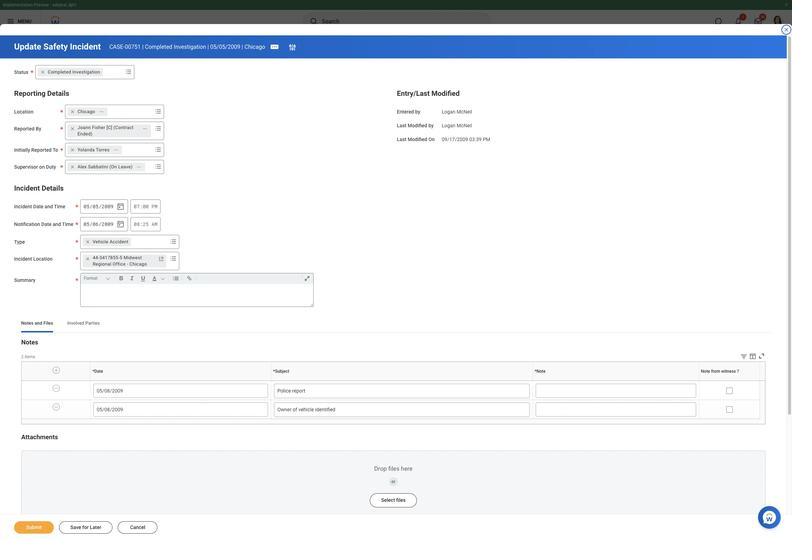 Task type: describe. For each thing, give the bounding box(es) containing it.
implementation preview -   adeptai_dpt1 banner
[[0, 0, 792, 33]]

incident up completed investigation at the top of page
[[70, 42, 101, 52]]

implementation
[[3, 2, 33, 7]]

1 vertical spatial witness
[[729, 381, 731, 381]]

last for last modified by
[[397, 123, 407, 128]]

05 up 06
[[93, 203, 99, 210]]

0 vertical spatial completed
[[145, 43, 172, 50]]

reported by
[[14, 126, 41, 132]]

chicago, press delete to clear value. option
[[68, 108, 107, 116]]

* for note
[[535, 369, 537, 374]]

minus image for 3rd row element from the top of the notes group
[[54, 404, 59, 410]]

2 05/08/2009 from the top
[[97, 407, 123, 412]]

1 vertical spatial reported
[[31, 147, 52, 153]]

items
[[25, 354, 35, 359]]

of
[[293, 407, 297, 412]]

09/17/2009
[[442, 136, 468, 142]]

yolanda
[[78, 147, 95, 152]]

bulleted list image
[[171, 274, 180, 283]]

implementation preview -   adeptai_dpt1
[[3, 2, 77, 7]]

yolanda torres element
[[78, 147, 110, 153]]

modified for last modified on
[[408, 136, 427, 142]]

or
[[391, 479, 395, 484]]

3 row element from the top
[[22, 400, 760, 420]]

before or after midday spin button for 07 : 00 pm
[[152, 203, 158, 210]]

* note
[[535, 369, 546, 374]]

regional
[[93, 261, 111, 267]]

select files button
[[370, 493, 417, 508]]

adeptai_dpt1
[[52, 2, 77, 7]]

mcneil for first logan mcneil element from the bottom
[[457, 123, 472, 128]]

alex sabbatini (on leave), press delete to clear value. option
[[68, 163, 145, 171]]

update safety incident
[[14, 42, 101, 52]]

location inside incident details group
[[33, 256, 52, 262]]

prompts image for supervisor on duty
[[154, 162, 162, 171]]

police report
[[277, 388, 305, 394]]

x small image for reported by
[[69, 125, 76, 132]]

supervisor
[[14, 164, 38, 170]]

completed investigation element
[[48, 69, 100, 75]]

underline image
[[138, 274, 148, 283]]

italic image
[[127, 274, 137, 283]]

0 vertical spatial witness
[[721, 369, 736, 374]]

joann fisher [c] (contract ended)
[[78, 125, 134, 137]]

0 vertical spatial by
[[415, 109, 420, 115]]

note from witness ? button
[[728, 381, 731, 381]]

- inside "44-3417855-5    midwest regional office - chicago"
[[127, 261, 128, 267]]

(on
[[109, 164, 117, 169]]

on
[[39, 164, 45, 170]]

chicago inside chicago, press delete to clear value. option
[[78, 109, 95, 114]]

submit button
[[14, 521, 54, 534]]

incident details group
[[14, 182, 390, 307]]

notes button
[[21, 338, 38, 346]]

07
[[134, 203, 140, 210]]

0 horizontal spatial from
[[711, 369, 720, 374]]

alex sabbatini (on leave) element
[[78, 164, 133, 170]]

case-00751 | completed investigation | 05/05/2009 | chicago
[[109, 43, 265, 50]]

calendar image for 05 / 06 / 2009
[[116, 220, 125, 228]]

workday assistant region
[[758, 503, 784, 529]]

identified
[[315, 407, 335, 412]]

* for subject
[[273, 369, 275, 374]]

reporting details group
[[14, 88, 390, 174]]

[c]
[[107, 125, 112, 130]]

ext link image
[[158, 255, 165, 262]]

notes and files
[[21, 320, 53, 326]]

incident details button
[[14, 184, 64, 192]]

2 items
[[21, 354, 35, 359]]

prompts image for type
[[169, 237, 178, 246]]

3417855-
[[99, 255, 120, 260]]

hour spin button for 07
[[134, 203, 140, 210]]

00751
[[125, 43, 141, 50]]

tab list inside update safety incident main content
[[14, 315, 773, 332]]

involved
[[67, 320, 84, 326]]

sabbatini
[[88, 164, 108, 169]]

date button
[[180, 381, 181, 381]]

note button
[[615, 381, 617, 381]]

attachments group
[[21, 433, 766, 522]]

notes for notes
[[21, 338, 38, 346]]

1 vertical spatial ?
[[731, 381, 731, 381]]

minute spin button for 25
[[143, 221, 149, 227]]

notification date and time
[[14, 221, 73, 227]]

select to filter grid data image
[[740, 353, 748, 360]]

fisher
[[92, 125, 105, 130]]

safety
[[43, 42, 68, 52]]

format button
[[82, 274, 113, 282]]

entry/last modified
[[397, 89, 460, 98]]

2 logan mcneil element from the top
[[442, 121, 472, 128]]

vehicle accident
[[93, 239, 129, 244]]

x small image for supervisor on duty
[[69, 163, 76, 170]]

format
[[84, 276, 97, 281]]

incident for details
[[14, 184, 40, 192]]

related actions image for by
[[143, 126, 148, 131]]

Summary text field
[[81, 284, 313, 307]]

parties
[[85, 320, 100, 326]]

(contract
[[114, 125, 134, 130]]

later
[[90, 524, 101, 530]]

2 vertical spatial and
[[35, 320, 42, 326]]

related actions image for on
[[137, 164, 141, 169]]

* date
[[92, 369, 103, 374]]

before or after midday spin button for 08 : 25 am
[[152, 221, 158, 227]]

vehicle
[[299, 407, 314, 412]]

subject for date
[[401, 381, 402, 381]]

select
[[381, 497, 395, 503]]

entry/last modified group
[[397, 88, 773, 143]]

last modified by
[[397, 123, 434, 128]]

time for 05 / 06 / 2009
[[62, 221, 73, 227]]

? inside row element
[[737, 369, 739, 374]]

and for 05 / 06 / 2009
[[53, 221, 61, 227]]

subject button
[[401, 381, 403, 381]]

yolanda torres, press delete to clear value. option
[[68, 146, 122, 154]]

police
[[277, 388, 291, 394]]

format group
[[82, 273, 315, 284]]

last modified on
[[397, 136, 435, 142]]

inbox large image
[[755, 18, 762, 25]]

status
[[14, 69, 28, 75]]

2009 for 05 / 05 / 2009
[[102, 203, 114, 210]]

am
[[152, 221, 158, 227]]

cancel button
[[118, 521, 158, 534]]

reporting details
[[14, 89, 69, 98]]

date for incident
[[33, 204, 43, 209]]

prompts image for status
[[124, 68, 133, 76]]

modified for entry/last modified
[[432, 89, 460, 98]]

supervisor on duty
[[14, 164, 56, 170]]

chicago element
[[78, 109, 95, 115]]

yolanda torres
[[78, 147, 110, 152]]

incident details
[[14, 184, 64, 192]]

prompts image for incident location
[[169, 254, 178, 263]]

report
[[292, 388, 305, 394]]

close environment banner image
[[784, 2, 789, 7]]

minus image for second row element from the top of the notes group
[[54, 385, 59, 392]]

date subject note note from witness ?
[[180, 381, 731, 381]]

1 logan mcneil element from the top
[[442, 108, 472, 115]]

: for 07
[[140, 203, 143, 210]]

2 logan mcneil from the top
[[442, 123, 472, 128]]

reporting
[[14, 89, 45, 98]]

plus image
[[54, 367, 59, 373]]

update safety incident main content
[[0, 35, 792, 540]]

44-
[[93, 255, 99, 260]]

07 : 00 pm
[[134, 203, 158, 210]]

0 vertical spatial reported
[[14, 126, 34, 132]]

entry/last modified button
[[397, 89, 460, 98]]

initially reported to
[[14, 147, 58, 153]]

1 | from the left
[[142, 43, 144, 50]]

05 / 06 / 2009
[[84, 221, 114, 227]]

06
[[93, 221, 99, 227]]

notes for notes and files
[[21, 320, 33, 326]]

alex
[[78, 164, 87, 169]]

joann
[[78, 125, 91, 130]]

joann fisher [c] (contract ended) element
[[78, 124, 139, 137]]

vehicle accident, press delete to clear value. option
[[83, 238, 131, 246]]



Task type: vqa. For each thing, say whether or not it's contained in the screenshot.
1st 01/01/2000
no



Task type: locate. For each thing, give the bounding box(es) containing it.
entry/last
[[397, 89, 430, 98]]

investigation
[[174, 43, 206, 50], [72, 69, 100, 75]]

and down incident date and time
[[53, 221, 61, 227]]

owner of vehicle identified
[[277, 407, 335, 412]]

prompts image for initially reported to
[[154, 145, 162, 154]]

0 vertical spatial mcneil
[[457, 109, 472, 115]]

2009 inside notification date and time "group"
[[102, 221, 114, 227]]

2 : from the top
[[140, 221, 143, 227]]

05 for 05
[[84, 203, 89, 210]]

fullscreen image
[[758, 352, 766, 360]]

1 vertical spatial notes
[[21, 338, 38, 346]]

time left 06
[[62, 221, 73, 227]]

last for last modified on
[[397, 136, 407, 142]]

: for 08
[[140, 221, 143, 227]]

2 calendar image from the top
[[116, 220, 125, 228]]

logan mcneil up 09/17/2009
[[442, 123, 472, 128]]

incident down supervisor
[[14, 184, 40, 192]]

completed right '00751'
[[145, 43, 172, 50]]

0 horizontal spatial by
[[415, 109, 420, 115]]

1 : from the top
[[140, 203, 143, 210]]

| right the 05/05/2009
[[242, 43, 243, 50]]

1 hour spin button from the top
[[134, 203, 140, 210]]

hour spin button containing 07
[[134, 203, 140, 210]]

to
[[53, 147, 58, 153]]

0 horizontal spatial pm
[[152, 203, 158, 210]]

minute spin button containing 25
[[143, 221, 149, 227]]

pm inside last modified on element
[[483, 136, 490, 142]]

- inside banner
[[50, 2, 51, 7]]

1 logan from the top
[[442, 109, 456, 115]]

0 vertical spatial prompts image
[[124, 68, 133, 76]]

ended)
[[78, 131, 93, 137]]

1 vertical spatial 05/08/2009
[[97, 407, 123, 412]]

calendar image left 08
[[116, 220, 125, 228]]

pm right 03:39
[[483, 136, 490, 142]]

select files region
[[21, 451, 766, 522]]

time for 05 / 05 / 2009
[[54, 204, 65, 209]]

completed down update safety incident
[[48, 69, 71, 75]]

1 horizontal spatial -
[[127, 261, 128, 267]]

0 vertical spatial before or after midday spin button
[[152, 203, 158, 210]]

1 notes from the top
[[21, 320, 33, 326]]

logan for first logan mcneil element from the top of the entry/last modified group
[[442, 109, 456, 115]]

update
[[14, 42, 41, 52]]

1 vertical spatial logan
[[442, 123, 456, 128]]

2 horizontal spatial |
[[242, 43, 243, 50]]

*
[[92, 369, 94, 374], [273, 369, 275, 374], [535, 369, 537, 374]]

2009 inside 'incident date and time' group
[[102, 203, 114, 210]]

0 horizontal spatial completed
[[48, 69, 71, 75]]

5
[[120, 255, 122, 260]]

date for notification
[[41, 221, 51, 227]]

1 horizontal spatial from
[[729, 381, 729, 381]]

chicago down midwest
[[129, 261, 147, 267]]

1 horizontal spatial pm
[[483, 136, 490, 142]]

details
[[47, 89, 69, 98], [42, 184, 64, 192]]

select files
[[381, 497, 406, 503]]

from
[[711, 369, 720, 374], [729, 381, 729, 381]]

minute spin button for 00
[[143, 203, 149, 210]]

2 hour spin button from the top
[[134, 221, 140, 227]]

related actions image inside alex sabbatini (on leave), press delete to clear value. 'option'
[[137, 164, 141, 169]]

- right preview
[[50, 2, 51, 7]]

modified right the entry/last
[[432, 89, 460, 98]]

incident for location
[[14, 256, 32, 262]]

1 calendar image from the top
[[116, 202, 125, 211]]

: left the 25
[[140, 221, 143, 227]]

notification
[[14, 221, 40, 227]]

subject for *
[[275, 369, 289, 374]]

last down last modified by
[[397, 136, 407, 142]]

and left files at the bottom
[[35, 320, 42, 326]]

logan
[[442, 109, 456, 115], [442, 123, 456, 128]]

05 / 05 / 2009
[[84, 203, 114, 210]]

1 horizontal spatial ?
[[737, 369, 739, 374]]

files
[[43, 320, 53, 326]]

1 vertical spatial by
[[429, 123, 434, 128]]

reporting details button
[[14, 89, 69, 98]]

tab list
[[14, 315, 773, 332]]

incident down type
[[14, 256, 32, 262]]

by
[[36, 126, 41, 132]]

1 horizontal spatial investigation
[[174, 43, 206, 50]]

1 vertical spatial investigation
[[72, 69, 100, 75]]

incident
[[70, 42, 101, 52], [14, 184, 40, 192], [14, 204, 32, 209], [14, 256, 32, 262]]

and for 05 / 05 / 2009
[[45, 204, 53, 209]]

last
[[397, 123, 407, 128], [397, 136, 407, 142]]

subject up the "police report" text field
[[401, 381, 402, 381]]

1 vertical spatial before or after midday spin button
[[152, 221, 158, 227]]

notes inside group
[[21, 338, 38, 346]]

3 * from the left
[[535, 369, 537, 374]]

?
[[737, 369, 739, 374], [731, 381, 731, 381]]

44-3417855-5    midwest regional office - chicago
[[93, 255, 147, 267]]

before or after midday spin button containing pm
[[152, 203, 158, 210]]

related actions image right chicago element
[[99, 109, 104, 114]]

x small image left 'joann'
[[69, 125, 76, 132]]

2 2009 from the top
[[102, 221, 114, 227]]

05/08/2009
[[97, 388, 123, 394], [97, 407, 123, 412]]

update safety incident dialog
[[0, 0, 792, 540]]

vehicle accident element
[[93, 239, 129, 245]]

1 vertical spatial hour spin button
[[134, 221, 140, 227]]

1 mcneil from the top
[[457, 109, 472, 115]]

reported
[[14, 126, 34, 132], [31, 147, 52, 153]]

reported left to
[[31, 147, 52, 153]]

details for reporting details
[[47, 89, 69, 98]]

Owner of vehicle identified text field
[[277, 406, 527, 413]]

row element
[[22, 362, 761, 381], [22, 381, 760, 402], [22, 400, 760, 420]]

1 vertical spatial minute spin button
[[143, 221, 149, 227]]

1 vertical spatial prompts image
[[154, 107, 162, 116]]

logan mcneil element
[[442, 108, 472, 115], [442, 121, 472, 128]]

calendar image inside notification date and time "group"
[[116, 220, 125, 228]]

44-3417855-5    midwest regional office - chicago, press delete to clear value, ctrl + enter opens in new window. option
[[83, 255, 166, 267]]

by
[[415, 109, 420, 115], [429, 123, 434, 128]]

0 vertical spatial :
[[140, 203, 143, 210]]

08 : 25 am
[[134, 221, 158, 227]]

1 horizontal spatial completed
[[145, 43, 172, 50]]

0 vertical spatial time
[[54, 204, 65, 209]]

2 vertical spatial modified
[[408, 136, 427, 142]]

| left the 05/05/2009
[[208, 43, 209, 50]]

and up notification date and time
[[45, 204, 53, 209]]

x small image
[[69, 108, 76, 115], [69, 125, 76, 132], [69, 163, 76, 170]]

1 vertical spatial chicago
[[78, 109, 95, 114]]

pm right 00
[[152, 203, 158, 210]]

attachments
[[21, 433, 58, 441]]

reported left by
[[14, 126, 34, 132]]

modified for last modified by
[[408, 123, 427, 128]]

time up notification date and time
[[54, 204, 65, 209]]

2 notes from the top
[[21, 338, 38, 346]]

0 vertical spatial logan mcneil element
[[442, 108, 472, 115]]

3 | from the left
[[242, 43, 243, 50]]

minute spin button right 07
[[143, 203, 149, 210]]

witness up note from witness ? "button"
[[721, 369, 736, 374]]

by right entered
[[415, 109, 420, 115]]

x small image inside alex sabbatini (on leave), press delete to clear value. 'option'
[[69, 163, 76, 170]]

/
[[90, 203, 93, 210], [99, 203, 102, 210], [90, 221, 93, 227], [99, 221, 102, 227]]

modified down last modified by
[[408, 136, 427, 142]]

chicago up 'joann'
[[78, 109, 95, 114]]

x small image inside joann fisher [c] (contract ended), press delete to clear value. option
[[69, 125, 76, 132]]

on
[[429, 136, 435, 142]]

minus image up attachments
[[54, 404, 59, 410]]

completed investigation
[[48, 69, 100, 75]]

x small image left "44-"
[[84, 255, 91, 262]]

modified up last modified on
[[408, 123, 427, 128]]

related actions image right torres
[[114, 147, 118, 152]]

05 for 06
[[84, 221, 89, 227]]

0 vertical spatial minus image
[[54, 385, 59, 392]]

for
[[82, 524, 89, 530]]

completed inside "element"
[[48, 69, 71, 75]]

save
[[70, 524, 81, 530]]

prompts image
[[154, 124, 162, 133], [154, 145, 162, 154], [154, 162, 162, 171], [169, 254, 178, 263]]

chicago
[[245, 43, 265, 50], [78, 109, 95, 114], [129, 261, 147, 267]]

last modified on element
[[442, 132, 490, 143]]

witness down note from witness ?
[[729, 381, 731, 381]]

05 inside notification date and time "group"
[[84, 221, 89, 227]]

1 vertical spatial -
[[127, 261, 128, 267]]

accident
[[110, 239, 129, 244]]

x small image for location
[[69, 108, 76, 115]]

2 last from the top
[[397, 136, 407, 142]]

toolbar
[[735, 352, 766, 361]]

0 vertical spatial minute spin button
[[143, 203, 149, 210]]

x small image inside chicago, press delete to clear value. option
[[69, 108, 76, 115]]

logan mcneil up last modified on element
[[442, 109, 472, 115]]

torres
[[96, 147, 110, 152]]

1 vertical spatial minus image
[[54, 404, 59, 410]]

1 row element from the top
[[22, 362, 761, 381]]

date for *
[[94, 369, 103, 374]]

action bar region
[[0, 514, 792, 540]]

| right '00751'
[[142, 43, 144, 50]]

1 vertical spatial pm
[[152, 203, 158, 210]]

calendar image left 07
[[116, 202, 125, 211]]

involved parties
[[67, 320, 100, 326]]

1 vertical spatial logan mcneil element
[[442, 121, 472, 128]]

save for later button
[[59, 521, 113, 534]]

2009 right 06
[[102, 221, 114, 227]]

0 vertical spatial logan
[[442, 109, 456, 115]]

0 vertical spatial last
[[397, 123, 407, 128]]

minute spin button containing 00
[[143, 203, 149, 210]]

1 minute spin button from the top
[[143, 203, 149, 210]]

1 vertical spatial subject
[[401, 381, 402, 381]]

2009 up notification date and time "group"
[[102, 203, 114, 210]]

0 vertical spatial calendar image
[[116, 202, 125, 211]]

incident date and time
[[14, 204, 65, 209]]

05 up '05 / 06 / 2009'
[[84, 203, 89, 210]]

attachments button
[[21, 433, 58, 441]]

before or after midday spin button right the 25
[[152, 221, 158, 227]]

prompts image
[[124, 68, 133, 76], [154, 107, 162, 116], [169, 237, 178, 246]]

* for date
[[92, 369, 94, 374]]

x small image inside yolanda torres, press delete to clear value. option
[[69, 146, 76, 153]]

duty
[[46, 164, 56, 170]]

notifications large image
[[735, 18, 742, 25]]

1 last from the top
[[397, 123, 407, 128]]

minute spin button
[[143, 203, 149, 210], [143, 221, 149, 227]]

0 vertical spatial logan mcneil
[[442, 109, 472, 115]]

last down entered
[[397, 123, 407, 128]]

1 vertical spatial location
[[33, 256, 52, 262]]

logan mcneil element up last modified on element
[[442, 108, 472, 115]]

entered by
[[397, 109, 420, 115]]

case-00751 | completed investigation | 05/05/2009 | chicago element
[[109, 43, 265, 50]]

subject
[[275, 369, 289, 374], [401, 381, 402, 381]]

prompts image for reported by
[[154, 124, 162, 133]]

related actions image right the leave)
[[137, 164, 141, 169]]

0 vertical spatial ?
[[737, 369, 739, 374]]

related actions image right the (contract
[[143, 126, 148, 131]]

notes up notes button
[[21, 320, 33, 326]]

1 2009 from the top
[[102, 203, 114, 210]]

0 horizontal spatial prompts image
[[124, 68, 133, 76]]

logan for first logan mcneil element from the bottom
[[442, 123, 456, 128]]

entered
[[397, 109, 414, 115]]

completed
[[145, 43, 172, 50], [48, 69, 71, 75]]

incident for date
[[14, 204, 32, 209]]

related actions image for reported
[[114, 147, 118, 152]]

location inside reporting details group
[[14, 109, 33, 115]]

hour spin button
[[134, 203, 140, 210], [134, 221, 140, 227]]

x small image left alex
[[69, 163, 76, 170]]

Police report text field
[[277, 388, 527, 394]]

related actions image
[[99, 109, 104, 114], [143, 126, 148, 131], [114, 147, 118, 152], [137, 164, 141, 169]]

alex sabbatini (on leave)
[[78, 164, 133, 169]]

chicago inside "44-3417855-5    midwest regional office - chicago"
[[129, 261, 147, 267]]

0 vertical spatial and
[[45, 204, 53, 209]]

x small image inside the 44-3417855-5    midwest regional office - chicago, press delete to clear value, ctrl + enter opens in new window. option
[[84, 255, 91, 262]]

by up on
[[429, 123, 434, 128]]

1 vertical spatial last
[[397, 136, 407, 142]]

midwest
[[124, 255, 142, 260]]

details down completed investigation, press delete to clear value. option
[[47, 89, 69, 98]]

0 vertical spatial investigation
[[174, 43, 206, 50]]

close update safety incident image
[[784, 27, 789, 33]]

change selection image
[[288, 43, 297, 52]]

x small image left chicago element
[[69, 108, 76, 115]]

type
[[14, 239, 25, 245]]

bold image
[[116, 274, 126, 283]]

1 horizontal spatial *
[[273, 369, 275, 374]]

completed investigation, press delete to clear value. option
[[38, 68, 103, 76]]

before or after midday spin button
[[152, 203, 158, 210], [152, 221, 158, 227]]

vehicle
[[93, 239, 108, 244]]

minus image down plus image
[[54, 385, 59, 392]]

logan down entry/last modified
[[442, 109, 456, 115]]

0 horizontal spatial |
[[142, 43, 144, 50]]

investigation inside "element"
[[72, 69, 100, 75]]

2 horizontal spatial *
[[535, 369, 537, 374]]

2009
[[102, 203, 114, 210], [102, 221, 114, 227]]

pm
[[483, 136, 490, 142], [152, 203, 158, 210]]

row element down subject button
[[22, 381, 760, 402]]

owner
[[277, 407, 292, 412]]

x small image left the vehicle
[[84, 238, 91, 245]]

1 vertical spatial and
[[53, 221, 61, 227]]

1 vertical spatial calendar image
[[116, 220, 125, 228]]

hour spin button for 08
[[134, 221, 140, 227]]

03:39
[[469, 136, 482, 142]]

2 vertical spatial prompts image
[[169, 237, 178, 246]]

1 vertical spatial x small image
[[69, 125, 76, 132]]

calendar image
[[116, 202, 125, 211], [116, 220, 125, 228]]

1 vertical spatial :
[[140, 221, 143, 227]]

date inside row element
[[94, 369, 103, 374]]

x small image
[[39, 69, 46, 76], [69, 146, 76, 153], [84, 238, 91, 245], [84, 255, 91, 262]]

2 horizontal spatial prompts image
[[169, 237, 178, 246]]

0 horizontal spatial -
[[50, 2, 51, 7]]

1 horizontal spatial prompts image
[[154, 107, 162, 116]]

witness
[[721, 369, 736, 374], [729, 381, 731, 381]]

1 vertical spatial time
[[62, 221, 73, 227]]

location up reported by
[[14, 109, 33, 115]]

0 vertical spatial chicago
[[245, 43, 265, 50]]

click to view/edit grid preferences image
[[749, 352, 757, 360]]

x small image for incident location
[[84, 255, 91, 262]]

2 | from the left
[[208, 43, 209, 50]]

calendar image inside 'incident date and time' group
[[116, 202, 125, 211]]

0 vertical spatial hour spin button
[[134, 203, 140, 210]]

calendar image for 05 / 05 / 2009
[[116, 202, 125, 211]]

minus image
[[54, 385, 59, 392], [54, 404, 59, 410]]

0 vertical spatial 2009
[[102, 203, 114, 210]]

maximize image
[[302, 274, 312, 283]]

1 minus image from the top
[[54, 385, 59, 392]]

1 horizontal spatial |
[[208, 43, 209, 50]]

x small image inside completed investigation, press delete to clear value. option
[[39, 69, 46, 76]]

search image
[[309, 17, 318, 25]]

1 vertical spatial logan mcneil
[[442, 123, 472, 128]]

note from witness ?
[[701, 369, 739, 374]]

1 before or after midday spin button from the top
[[152, 203, 158, 210]]

05
[[84, 203, 89, 210], [93, 203, 99, 210], [84, 221, 89, 227]]

row element down the "police report" text field
[[22, 400, 760, 420]]

case-
[[109, 43, 125, 50]]

pm inside incident details group
[[152, 203, 158, 210]]

2 vertical spatial chicago
[[129, 261, 147, 267]]

related actions image inside joann fisher [c] (contract ended), press delete to clear value. option
[[143, 126, 148, 131]]

0 horizontal spatial *
[[92, 369, 94, 374]]

0 vertical spatial location
[[14, 109, 33, 115]]

location up summary
[[33, 256, 52, 262]]

44-3417855-5    midwest regional office - chicago element
[[93, 255, 156, 267]]

2 x small image from the top
[[69, 125, 76, 132]]

incident location
[[14, 256, 52, 262]]

1 vertical spatial details
[[42, 184, 64, 192]]

09/17/2009 03:39 pm
[[442, 136, 490, 142]]

2 minute spin button from the top
[[143, 221, 149, 227]]

0 horizontal spatial subject
[[275, 369, 289, 374]]

details down the "duty"
[[42, 184, 64, 192]]

0 horizontal spatial ?
[[731, 381, 731, 381]]

notes group
[[21, 338, 766, 424]]

submit
[[26, 524, 42, 530]]

minute spin button left am
[[143, 221, 149, 227]]

05/05/2009
[[210, 43, 240, 50]]

incident date and time group
[[80, 199, 128, 214]]

logan up 09/17/2009
[[442, 123, 456, 128]]

logan mcneil
[[442, 109, 472, 115], [442, 123, 472, 128]]

: right 07
[[140, 203, 143, 210]]

1 vertical spatial from
[[729, 381, 729, 381]]

08
[[134, 221, 140, 227]]

chicago right the 05/05/2009
[[245, 43, 265, 50]]

hour spin button left the 25
[[134, 221, 140, 227]]

notification date and time group
[[80, 217, 128, 231]]

-
[[50, 2, 51, 7], [127, 261, 128, 267]]

2 mcneil from the top
[[457, 123, 472, 128]]

0 vertical spatial 05/08/2009
[[97, 388, 123, 394]]

before or after midday spin button right 00
[[152, 203, 158, 210]]

x small image for type
[[84, 238, 91, 245]]

1 horizontal spatial subject
[[401, 381, 402, 381]]

0 vertical spatial from
[[711, 369, 720, 374]]

0 horizontal spatial investigation
[[72, 69, 100, 75]]

2
[[21, 354, 24, 359]]

hour spin button left 00
[[134, 203, 140, 210]]

1 vertical spatial mcneil
[[457, 123, 472, 128]]

2 row element from the top
[[22, 381, 760, 402]]

initially
[[14, 147, 30, 153]]

tab list containing notes and files
[[14, 315, 773, 332]]

toolbar inside notes group
[[735, 352, 766, 361]]

1 vertical spatial 2009
[[102, 221, 114, 227]]

prompts image for location
[[154, 107, 162, 116]]

note
[[537, 369, 546, 374], [701, 369, 710, 374], [615, 381, 616, 381], [728, 381, 729, 381]]

logan mcneil element up 09/17/2009
[[442, 121, 472, 128]]

details for incident details
[[42, 184, 64, 192]]

summary
[[14, 277, 35, 283]]

0 vertical spatial -
[[50, 2, 51, 7]]

* subject
[[273, 369, 289, 374]]

2 vertical spatial x small image
[[69, 163, 76, 170]]

2 horizontal spatial chicago
[[245, 43, 265, 50]]

1 horizontal spatial chicago
[[129, 261, 147, 267]]

mcneil for first logan mcneil element from the top of the entry/last modified group
[[457, 109, 472, 115]]

2 minus image from the top
[[54, 404, 59, 410]]

row element up the "police report" text field
[[22, 362, 761, 381]]

- down midwest
[[127, 261, 128, 267]]

joann fisher [c] (contract ended), press delete to clear value. option
[[68, 124, 151, 137]]

1 vertical spatial completed
[[48, 69, 71, 75]]

2 logan from the top
[[442, 123, 456, 128]]

3 x small image from the top
[[69, 163, 76, 170]]

x small image up reporting details on the left top of page
[[39, 69, 46, 76]]

1 x small image from the top
[[69, 108, 76, 115]]

time
[[54, 204, 65, 209], [62, 221, 73, 227]]

x small image left yolanda
[[69, 146, 76, 153]]

2 before or after midday spin button from the top
[[152, 221, 158, 227]]

x small image inside vehicle accident, press delete to clear value. option
[[84, 238, 91, 245]]

profile logan mcneil element
[[768, 13, 788, 29]]

2009 for 05 / 06 / 2009
[[102, 221, 114, 227]]

notes
[[21, 320, 33, 326], [21, 338, 38, 346]]

office
[[113, 261, 126, 267]]

subject up police
[[275, 369, 289, 374]]

1 vertical spatial modified
[[408, 123, 427, 128]]

row element containing *
[[22, 362, 761, 381]]

0 vertical spatial details
[[47, 89, 69, 98]]

1 horizontal spatial by
[[429, 123, 434, 128]]

0 vertical spatial pm
[[483, 136, 490, 142]]

05 left 06
[[84, 221, 89, 227]]

1 * from the left
[[92, 369, 94, 374]]

leave)
[[118, 164, 133, 169]]

0 vertical spatial modified
[[432, 89, 460, 98]]

0 horizontal spatial chicago
[[78, 109, 95, 114]]

0 vertical spatial x small image
[[69, 108, 76, 115]]

notes up items
[[21, 338, 38, 346]]

2 * from the left
[[273, 369, 275, 374]]

1 logan mcneil from the top
[[442, 109, 472, 115]]

1 05/08/2009 from the top
[[97, 388, 123, 394]]

before or after midday spin button containing am
[[152, 221, 158, 227]]

link image
[[185, 274, 194, 283]]

x small image for initially reported to
[[69, 146, 76, 153]]

x small image for status
[[39, 69, 46, 76]]

hour spin button containing 08
[[134, 221, 140, 227]]

related actions image inside chicago, press delete to clear value. option
[[99, 109, 104, 114]]

0 vertical spatial subject
[[275, 369, 289, 374]]

0 vertical spatial notes
[[21, 320, 33, 326]]

incident up notification
[[14, 204, 32, 209]]



